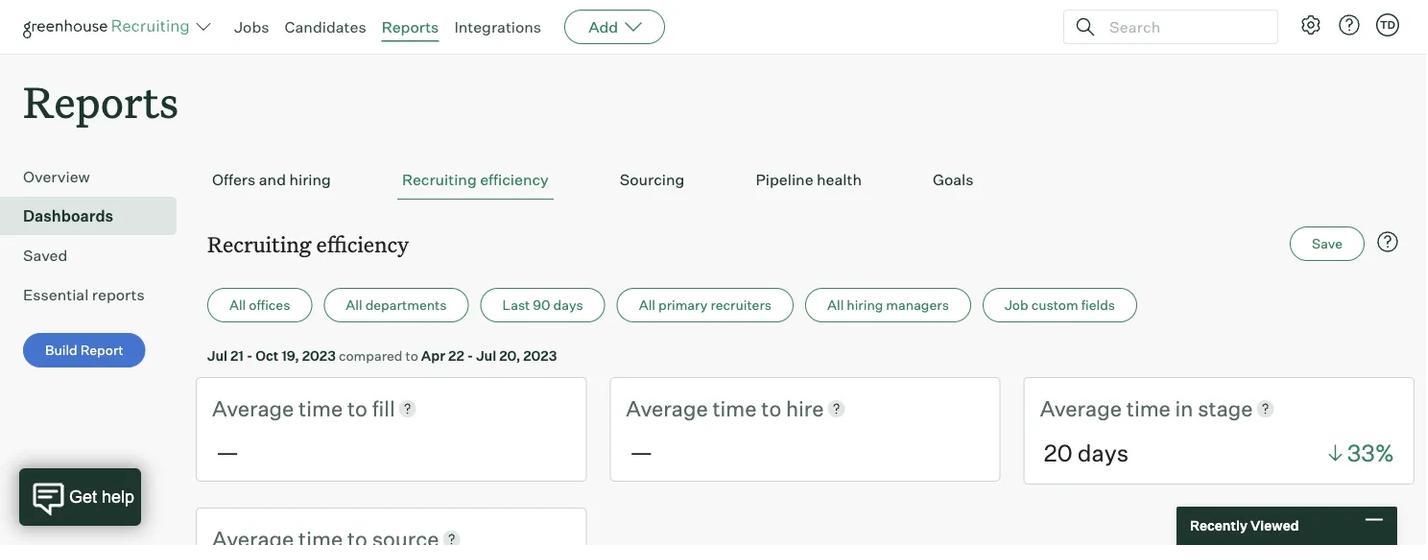 Task type: vqa. For each thing, say whether or not it's contained in the screenshot.
am for Report
no



Task type: locate. For each thing, give the bounding box(es) containing it.
20 days
[[1044, 439, 1129, 468]]

dashboards
[[23, 207, 113, 226]]

2 time from the left
[[713, 395, 757, 422]]

- right 21
[[247, 347, 253, 364]]

4 all from the left
[[828, 297, 844, 314]]

1 horizontal spatial recruiting
[[402, 170, 477, 189]]

0 horizontal spatial jul
[[207, 347, 228, 364]]

fill
[[372, 395, 395, 422]]

1 horizontal spatial -
[[467, 347, 474, 364]]

3 average from the left
[[1041, 395, 1122, 422]]

—
[[216, 437, 239, 466], [630, 437, 653, 466]]

time left 'in'
[[1127, 395, 1171, 422]]

2 average time to from the left
[[626, 395, 786, 422]]

1 vertical spatial efficiency
[[316, 230, 409, 258]]

average time to
[[212, 395, 372, 422], [626, 395, 786, 422]]

0 vertical spatial efficiency
[[480, 170, 549, 189]]

all primary recruiters button
[[617, 288, 794, 323]]

all inside button
[[639, 297, 656, 314]]

all hiring managers button
[[806, 288, 972, 323]]

1 time from the left
[[299, 395, 343, 422]]

1 horizontal spatial to
[[406, 347, 418, 364]]

0 horizontal spatial time
[[299, 395, 343, 422]]

to left fill
[[348, 395, 368, 422]]

reports down greenhouse recruiting image at left top
[[23, 73, 179, 130]]

jul
[[207, 347, 228, 364], [476, 347, 497, 364]]

time for stage
[[1127, 395, 1171, 422]]

stage
[[1199, 395, 1254, 422]]

saved
[[23, 246, 68, 265]]

save
[[1313, 235, 1343, 252]]

all left departments
[[346, 297, 363, 314]]

jul left 21
[[207, 347, 228, 364]]

essential reports
[[23, 285, 145, 305]]

3 all from the left
[[639, 297, 656, 314]]

time left hire
[[713, 395, 757, 422]]

faq image
[[1377, 231, 1400, 254]]

2 horizontal spatial time
[[1127, 395, 1171, 422]]

jul left 20,
[[476, 347, 497, 364]]

candidates
[[285, 17, 366, 36]]

0 horizontal spatial average
[[212, 395, 294, 422]]

0 horizontal spatial average time to
[[212, 395, 372, 422]]

— for hire
[[630, 437, 653, 466]]

2 average from the left
[[626, 395, 708, 422]]

1 vertical spatial recruiting
[[207, 230, 311, 258]]

2023
[[302, 347, 336, 364], [524, 347, 557, 364]]

all for all departments
[[346, 297, 363, 314]]

recruiting efficiency inside button
[[402, 170, 549, 189]]

1 vertical spatial recruiting efficiency
[[207, 230, 409, 258]]

1 horizontal spatial time
[[713, 395, 757, 422]]

1 vertical spatial hiring
[[847, 297, 884, 314]]

2023 right 20,
[[524, 347, 557, 364]]

20,
[[499, 347, 521, 364]]

0 horizontal spatial reports
[[23, 73, 179, 130]]

2 horizontal spatial to
[[762, 395, 782, 422]]

offers
[[212, 170, 256, 189]]

oct
[[256, 347, 279, 364]]

health
[[817, 170, 862, 189]]

td
[[1381, 18, 1396, 31]]

to for fill
[[348, 395, 368, 422]]

21
[[230, 347, 244, 364]]

all left the managers
[[828, 297, 844, 314]]

dashboards link
[[23, 205, 169, 228]]

-
[[247, 347, 253, 364], [467, 347, 474, 364]]

offers and hiring
[[212, 170, 331, 189]]

2 horizontal spatial average
[[1041, 395, 1122, 422]]

1 horizontal spatial efficiency
[[480, 170, 549, 189]]

jobs
[[234, 17, 269, 36]]

average for hire
[[626, 395, 708, 422]]

1 average from the left
[[212, 395, 294, 422]]

1 horizontal spatial jul
[[476, 347, 497, 364]]

all
[[229, 297, 246, 314], [346, 297, 363, 314], [639, 297, 656, 314], [828, 297, 844, 314]]

hire
[[786, 395, 824, 422]]

all departments
[[346, 297, 447, 314]]

Search text field
[[1105, 13, 1261, 41]]

to for hire
[[762, 395, 782, 422]]

0 vertical spatial recruiting efficiency
[[402, 170, 549, 189]]

0 horizontal spatial -
[[247, 347, 253, 364]]

reports
[[382, 17, 439, 36], [23, 73, 179, 130]]

1 all from the left
[[229, 297, 246, 314]]

hiring
[[289, 170, 331, 189], [847, 297, 884, 314]]

1 vertical spatial days
[[1078, 439, 1129, 468]]

2023 right 19,
[[302, 347, 336, 364]]

0 vertical spatial hiring
[[289, 170, 331, 189]]

hiring left the managers
[[847, 297, 884, 314]]

days
[[554, 297, 584, 314], [1078, 439, 1129, 468]]

pipeline health button
[[751, 161, 867, 200]]

0 vertical spatial days
[[554, 297, 584, 314]]

1 horizontal spatial average
[[626, 395, 708, 422]]

average
[[212, 395, 294, 422], [626, 395, 708, 422], [1041, 395, 1122, 422]]

0 vertical spatial recruiting
[[402, 170, 477, 189]]

to
[[406, 347, 418, 364], [348, 395, 368, 422], [762, 395, 782, 422]]

0 horizontal spatial efficiency
[[316, 230, 409, 258]]

- right 22
[[467, 347, 474, 364]]

1 jul from the left
[[207, 347, 228, 364]]

all hiring managers
[[828, 297, 950, 314]]

0 vertical spatial reports
[[382, 17, 439, 36]]

1 horizontal spatial average time to
[[626, 395, 786, 422]]

goals button
[[928, 161, 979, 200]]

jobs link
[[234, 17, 269, 36]]

0 horizontal spatial to
[[348, 395, 368, 422]]

build report button
[[23, 333, 146, 368]]

custom
[[1032, 297, 1079, 314]]

primary
[[659, 297, 708, 314]]

days inside button
[[554, 297, 584, 314]]

viewed
[[1251, 518, 1300, 534]]

reports right candidates link
[[382, 17, 439, 36]]

last 90 days button
[[481, 288, 606, 323]]

2 — from the left
[[630, 437, 653, 466]]

1 — from the left
[[216, 437, 239, 466]]

0 horizontal spatial days
[[554, 297, 584, 314]]

time
[[299, 395, 343, 422], [713, 395, 757, 422], [1127, 395, 1171, 422]]

0 horizontal spatial 2023
[[302, 347, 336, 364]]

tab list containing offers and hiring
[[207, 161, 1404, 200]]

1 average time to from the left
[[212, 395, 372, 422]]

1 horizontal spatial days
[[1078, 439, 1129, 468]]

all left primary
[[639, 297, 656, 314]]

33%
[[1348, 439, 1395, 468]]

days right 20
[[1078, 439, 1129, 468]]

offers and hiring button
[[207, 161, 336, 200]]

average time to for fill
[[212, 395, 372, 422]]

recruiting efficiency
[[402, 170, 549, 189], [207, 230, 409, 258]]

build report
[[45, 342, 124, 359]]

essential reports link
[[23, 283, 169, 306]]

tab list
[[207, 161, 1404, 200]]

to left apr on the left bottom of page
[[406, 347, 418, 364]]

days right 90
[[554, 297, 584, 314]]

efficiency inside button
[[480, 170, 549, 189]]

last
[[503, 297, 530, 314]]

all left offices at the bottom left
[[229, 297, 246, 314]]

0 horizontal spatial —
[[216, 437, 239, 466]]

to left hire
[[762, 395, 782, 422]]

1 horizontal spatial 2023
[[524, 347, 557, 364]]

hiring right the and at the left top of page
[[289, 170, 331, 189]]

1 horizontal spatial —
[[630, 437, 653, 466]]

recruiting
[[402, 170, 477, 189], [207, 230, 311, 258]]

average for fill
[[212, 395, 294, 422]]

2 jul from the left
[[476, 347, 497, 364]]

configure image
[[1300, 13, 1323, 36]]

time down 19,
[[299, 395, 343, 422]]

overview link
[[23, 165, 169, 188]]

— for fill
[[216, 437, 239, 466]]

departments
[[365, 297, 447, 314]]

pipeline health
[[756, 170, 862, 189]]

3 time from the left
[[1127, 395, 1171, 422]]

efficiency
[[480, 170, 549, 189], [316, 230, 409, 258]]

2 all from the left
[[346, 297, 363, 314]]



Task type: describe. For each thing, give the bounding box(es) containing it.
overview
[[23, 167, 90, 186]]

time for hire
[[713, 395, 757, 422]]

all departments button
[[324, 288, 469, 323]]

1 2023 from the left
[[302, 347, 336, 364]]

all primary recruiters
[[639, 297, 772, 314]]

report
[[80, 342, 124, 359]]

2 2023 from the left
[[524, 347, 557, 364]]

last 90 days
[[503, 297, 584, 314]]

and
[[259, 170, 286, 189]]

19,
[[281, 347, 299, 364]]

apr
[[421, 347, 446, 364]]

build
[[45, 342, 77, 359]]

time for fill
[[299, 395, 343, 422]]

average time to for hire
[[626, 395, 786, 422]]

greenhouse recruiting image
[[23, 15, 196, 38]]

all offices
[[229, 297, 290, 314]]

22
[[448, 347, 465, 364]]

recruiters
[[711, 297, 772, 314]]

all for all primary recruiters
[[639, 297, 656, 314]]

1 horizontal spatial hiring
[[847, 297, 884, 314]]

all for all hiring managers
[[828, 297, 844, 314]]

1 horizontal spatial reports
[[382, 17, 439, 36]]

pipeline
[[756, 170, 814, 189]]

recruiting efficiency button
[[397, 161, 554, 200]]

all offices button
[[207, 288, 312, 323]]

in
[[1176, 395, 1194, 422]]

average time in
[[1041, 395, 1199, 422]]

add
[[589, 17, 619, 36]]

recently viewed
[[1191, 518, 1300, 534]]

goals
[[933, 170, 974, 189]]

integrations
[[455, 17, 542, 36]]

td button
[[1377, 13, 1400, 36]]

90
[[533, 297, 551, 314]]

0 horizontal spatial hiring
[[289, 170, 331, 189]]

reports
[[92, 285, 145, 305]]

managers
[[887, 297, 950, 314]]

compared
[[339, 347, 403, 364]]

saved link
[[23, 244, 169, 267]]

job custom fields button
[[983, 288, 1138, 323]]

fields
[[1082, 297, 1116, 314]]

job custom fields
[[1005, 297, 1116, 314]]

integrations link
[[455, 17, 542, 36]]

20
[[1044, 439, 1073, 468]]

essential
[[23, 285, 89, 305]]

all for all offices
[[229, 297, 246, 314]]

1 vertical spatial reports
[[23, 73, 179, 130]]

1 - from the left
[[247, 347, 253, 364]]

offices
[[249, 297, 290, 314]]

average for stage
[[1041, 395, 1122, 422]]

reports link
[[382, 17, 439, 36]]

add button
[[565, 10, 666, 44]]

candidates link
[[285, 17, 366, 36]]

job
[[1005, 297, 1029, 314]]

2 - from the left
[[467, 347, 474, 364]]

recently
[[1191, 518, 1248, 534]]

save button
[[1291, 227, 1365, 261]]

0 horizontal spatial recruiting
[[207, 230, 311, 258]]

td button
[[1373, 10, 1404, 40]]

jul 21 - oct 19, 2023 compared to apr 22 - jul 20, 2023
[[207, 347, 557, 364]]

sourcing button
[[615, 161, 690, 200]]

recruiting inside button
[[402, 170, 477, 189]]

sourcing
[[620, 170, 685, 189]]



